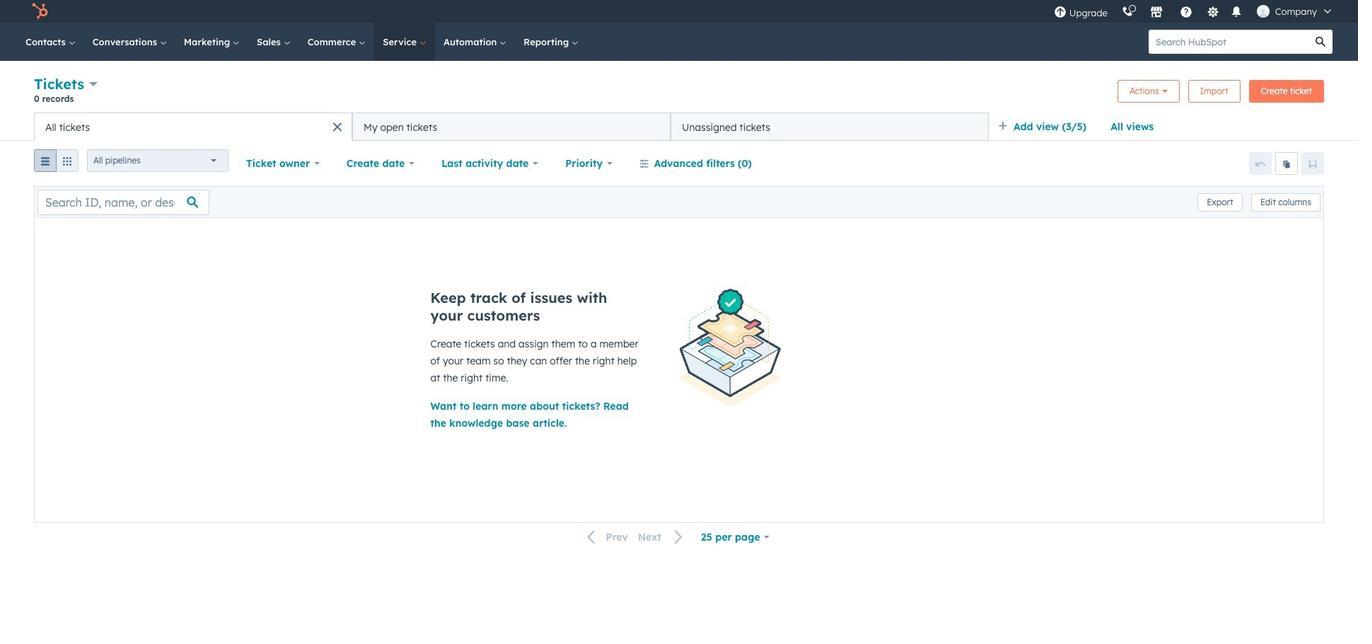 Task type: vqa. For each thing, say whether or not it's contained in the screenshot.
Preview BUTTON
no



Task type: locate. For each thing, give the bounding box(es) containing it.
banner
[[34, 74, 1325, 113]]

menu
[[1047, 0, 1342, 23]]

group
[[34, 149, 79, 178]]



Task type: describe. For each thing, give the bounding box(es) containing it.
pagination navigation
[[579, 528, 692, 547]]

marketplaces image
[[1151, 6, 1163, 19]]

Search HubSpot search field
[[1149, 30, 1309, 54]]

Search ID, name, or description search field
[[38, 189, 209, 215]]

jacob simon image
[[1257, 5, 1270, 18]]



